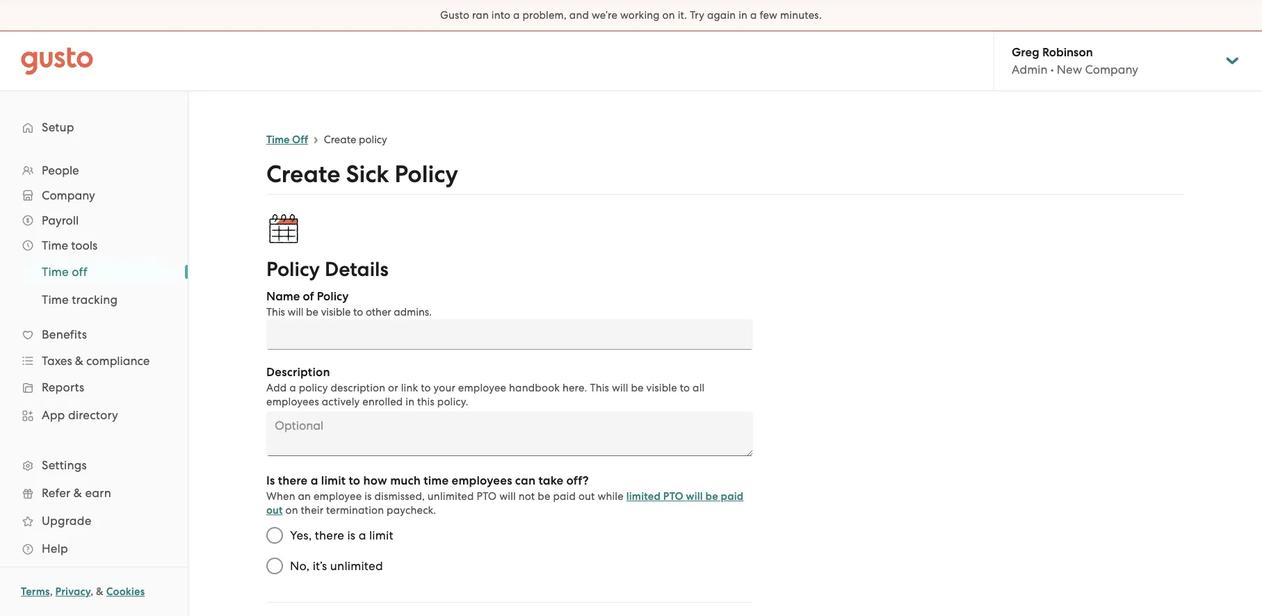 Task type: describe. For each thing, give the bounding box(es) containing it.
refer & earn link
[[14, 481, 174, 506]]

time off
[[42, 265, 88, 279]]

time off link
[[266, 134, 308, 146]]

here.
[[563, 382, 588, 394]]

visible inside description add a policy description or link to your employee handbook here. this will be visible to all employees actively enrolled in this policy.
[[647, 382, 677, 394]]

on their termination paycheck.
[[283, 504, 436, 517]]

taxes
[[42, 354, 72, 368]]

your
[[434, 382, 456, 394]]

compliance
[[86, 354, 150, 368]]

people
[[42, 163, 79, 177]]

name
[[266, 289, 300, 304]]

policy inside description add a policy description or link to your employee handbook here. this will be visible to all employees actively enrolled in this policy.
[[299, 382, 328, 394]]

and
[[570, 9, 589, 22]]

setup
[[42, 120, 74, 134]]

details
[[325, 257, 389, 282]]

payroll
[[42, 214, 79, 227]]

gusto
[[440, 9, 470, 22]]

yes, there is a limit
[[290, 529, 394, 543]]

admins.
[[394, 306, 432, 319]]

to left how
[[349, 474, 361, 488]]

time off link
[[25, 260, 174, 285]]

help link
[[14, 536, 174, 561]]

time tracking
[[42, 293, 118, 307]]

description add a policy description or link to your employee handbook here. this will be visible to all employees actively enrolled in this policy.
[[266, 365, 705, 408]]

new
[[1057, 63, 1083, 77]]

a down on their termination paycheck.
[[359, 529, 366, 543]]

directory
[[68, 408, 118, 422]]

description
[[266, 365, 330, 380]]

or
[[388, 382, 399, 394]]

refer & earn
[[42, 486, 111, 500]]

•
[[1051, 63, 1054, 77]]

company inside the greg robinson admin • new company
[[1086, 63, 1139, 77]]

0 horizontal spatial employee
[[314, 490, 362, 503]]

2 vertical spatial &
[[96, 586, 104, 598]]

app directory
[[42, 408, 118, 422]]

limited
[[627, 490, 661, 503]]

no,
[[290, 559, 310, 573]]

into
[[492, 9, 511, 22]]

out inside limited pto will be paid out
[[266, 504, 283, 517]]

people button
[[14, 158, 174, 183]]

1 horizontal spatial policy
[[359, 134, 387, 146]]

time
[[424, 474, 449, 488]]

description
[[331, 382, 386, 394]]

problem,
[[523, 9, 567, 22]]

can
[[515, 474, 536, 488]]

tracking
[[72, 293, 118, 307]]

help
[[42, 542, 68, 556]]

time tracking link
[[25, 287, 174, 312]]

1 , from the left
[[50, 586, 53, 598]]

there for is
[[278, 474, 308, 488]]

Name of Policy text field
[[266, 319, 753, 350]]

pto inside limited pto will be paid out
[[664, 490, 684, 503]]

1 vertical spatial on
[[286, 504, 298, 517]]

off
[[292, 134, 308, 146]]

home image
[[21, 47, 93, 75]]

is
[[266, 474, 275, 488]]

gusto navigation element
[[0, 91, 188, 585]]

handbook
[[509, 382, 560, 394]]

to up this
[[421, 382, 431, 394]]

add
[[266, 382, 287, 394]]

time off
[[266, 134, 308, 146]]

earn
[[85, 486, 111, 500]]

robinson
[[1043, 45, 1093, 60]]

1 horizontal spatial is
[[365, 490, 372, 503]]

company button
[[14, 183, 174, 208]]

paid inside limited pto will be paid out
[[721, 490, 744, 503]]

of
[[303, 289, 314, 304]]

a up an
[[311, 474, 318, 488]]

when an employee is dismissed, unlimited pto will not be paid out while
[[266, 490, 624, 503]]

create policy
[[324, 134, 387, 146]]

time tools
[[42, 239, 98, 253]]

sick
[[346, 160, 389, 189]]

take
[[539, 474, 564, 488]]

we're
[[592, 9, 618, 22]]

create for create policy
[[324, 134, 356, 146]]

create sick policy
[[266, 160, 458, 189]]

1 paid from the left
[[553, 490, 576, 503]]

there for yes,
[[315, 529, 344, 543]]

terms link
[[21, 586, 50, 598]]

name of policy this will be visible to other admins.
[[266, 289, 432, 319]]

reports link
[[14, 375, 174, 400]]

while
[[598, 490, 624, 503]]

app directory link
[[14, 403, 174, 428]]

time for time tools
[[42, 239, 68, 253]]

when
[[266, 490, 295, 503]]

settings
[[42, 458, 87, 472]]

visible inside name of policy this will be visible to other admins.
[[321, 306, 351, 319]]

will inside description add a policy description or link to your employee handbook here. this will be visible to all employees actively enrolled in this policy.
[[612, 382, 629, 394]]

be down take
[[538, 490, 551, 503]]

upgrade
[[42, 514, 91, 528]]

app
[[42, 408, 65, 422]]

setup link
[[14, 115, 174, 140]]

tools
[[71, 239, 98, 253]]

termination
[[326, 504, 384, 517]]

this inside description add a policy description or link to your employee handbook here. this will be visible to all employees actively enrolled in this policy.
[[590, 382, 609, 394]]

1 vertical spatial is
[[347, 529, 356, 543]]



Task type: vqa. For each thing, say whether or not it's contained in the screenshot.
out to the top
yes



Task type: locate. For each thing, give the bounding box(es) containing it.
is there a limit to how much time employees can take off?
[[266, 474, 589, 488]]

0 horizontal spatial there
[[278, 474, 308, 488]]

limited pto will be paid out
[[266, 490, 744, 517]]

0 vertical spatial policy
[[395, 160, 458, 189]]

create down off at top left
[[266, 160, 341, 189]]

be left all
[[631, 382, 644, 394]]

limit down on their termination paycheck.
[[369, 529, 394, 543]]

0 horizontal spatial policy
[[299, 382, 328, 394]]

time
[[266, 134, 290, 146], [42, 239, 68, 253], [42, 265, 69, 279], [42, 293, 69, 307]]

1 vertical spatial unlimited
[[330, 559, 383, 573]]

0 horizontal spatial this
[[266, 306, 285, 319]]

company inside "dropdown button"
[[42, 189, 95, 202]]

0 vertical spatial there
[[278, 474, 308, 488]]

policy
[[359, 134, 387, 146], [299, 382, 328, 394]]

paycheck.
[[387, 504, 436, 517]]

0 vertical spatial visible
[[321, 306, 351, 319]]

employees inside description add a policy description or link to your employee handbook here. this will be visible to all employees actively enrolled in this policy.
[[266, 396, 319, 408]]

0 horizontal spatial paid
[[553, 490, 576, 503]]

this
[[417, 396, 435, 408]]

1 horizontal spatial ,
[[91, 586, 93, 598]]

benefits link
[[14, 322, 174, 347]]

0 vertical spatial limit
[[321, 474, 346, 488]]

policy details
[[266, 257, 389, 282]]

greg robinson admin • new company
[[1012, 45, 1139, 77]]

other
[[366, 306, 391, 319]]

0 horizontal spatial is
[[347, 529, 356, 543]]

create
[[324, 134, 356, 146], [266, 160, 341, 189]]

reports
[[42, 381, 84, 394]]

pto
[[477, 490, 497, 503], [664, 490, 684, 503]]

will inside name of policy this will be visible to other admins.
[[288, 306, 304, 319]]

0 horizontal spatial limit
[[321, 474, 346, 488]]

& right taxes
[[75, 354, 83, 368]]

few
[[760, 9, 778, 22]]

2 vertical spatial policy
[[317, 289, 349, 304]]

employee
[[458, 382, 507, 394], [314, 490, 362, 503]]

0 vertical spatial out
[[579, 490, 595, 503]]

in down link
[[406, 396, 415, 408]]

time inside dropdown button
[[42, 239, 68, 253]]

taxes & compliance button
[[14, 349, 174, 374]]

time tools button
[[14, 233, 174, 258]]

be
[[306, 306, 319, 319], [631, 382, 644, 394], [538, 490, 551, 503], [706, 490, 719, 503]]

actively
[[322, 396, 360, 408]]

0 vertical spatial employees
[[266, 396, 319, 408]]

this down name
[[266, 306, 285, 319]]

& for earn
[[74, 486, 82, 500]]

be inside limited pto will be paid out
[[706, 490, 719, 503]]

employees down add
[[266, 396, 319, 408]]

0 vertical spatial &
[[75, 354, 83, 368]]

0 vertical spatial unlimited
[[428, 490, 474, 503]]

0 vertical spatial policy
[[359, 134, 387, 146]]

1 vertical spatial visible
[[647, 382, 677, 394]]

& inside dropdown button
[[75, 354, 83, 368]]

will
[[288, 306, 304, 319], [612, 382, 629, 394], [500, 490, 516, 503], [686, 490, 703, 503]]

an
[[298, 490, 311, 503]]

cookies
[[106, 586, 145, 598]]

all
[[693, 382, 705, 394]]

1 vertical spatial this
[[590, 382, 609, 394]]

this inside name of policy this will be visible to other admins.
[[266, 306, 285, 319]]

pto left not
[[477, 490, 497, 503]]

1 horizontal spatial visible
[[647, 382, 677, 394]]

, left cookies button
[[91, 586, 93, 598]]

list
[[0, 158, 188, 563], [0, 258, 188, 314]]

it's
[[313, 559, 327, 573]]

0 vertical spatial on
[[663, 9, 675, 22]]

a right add
[[290, 382, 296, 394]]

limited pto will be paid out link
[[266, 490, 744, 517]]

company right the new at the top of the page
[[1086, 63, 1139, 77]]

employee up termination on the left of the page
[[314, 490, 362, 503]]

1 vertical spatial policy
[[266, 257, 320, 282]]

& left cookies button
[[96, 586, 104, 598]]

0 horizontal spatial out
[[266, 504, 283, 517]]

on down when
[[286, 504, 298, 517]]

on
[[663, 9, 675, 22], [286, 504, 298, 517]]

policy right sick at the top left of page
[[395, 160, 458, 189]]

be right "limited"
[[706, 490, 719, 503]]

pto right "limited"
[[664, 490, 684, 503]]

time for time tracking
[[42, 293, 69, 307]]

in inside description add a policy description or link to your employee handbook here. this will be visible to all employees actively enrolled in this policy.
[[406, 396, 415, 408]]

Yes, there is a limit radio
[[260, 520, 290, 551]]

to inside name of policy this will be visible to other admins.
[[353, 306, 363, 319]]

0 vertical spatial company
[[1086, 63, 1139, 77]]

is up on their termination paycheck.
[[365, 490, 372, 503]]

will left not
[[500, 490, 516, 503]]

0 horizontal spatial company
[[42, 189, 95, 202]]

time for time off
[[266, 134, 290, 146]]

1 horizontal spatial out
[[579, 490, 595, 503]]

0 horizontal spatial pto
[[477, 490, 497, 503]]

0 vertical spatial employee
[[458, 382, 507, 394]]

unlimited down the time
[[428, 490, 474, 503]]

how
[[364, 474, 387, 488]]

benefits
[[42, 328, 87, 342]]

this
[[266, 306, 285, 319], [590, 382, 609, 394]]

refer
[[42, 486, 71, 500]]

be inside name of policy this will be visible to other admins.
[[306, 306, 319, 319]]

employee up policy.
[[458, 382, 507, 394]]

minutes.
[[781, 9, 822, 22]]

a left few
[[751, 9, 757, 22]]

privacy
[[55, 586, 91, 598]]

out down off?
[[579, 490, 595, 503]]

dismissed,
[[375, 490, 425, 503]]

unlimited down yes, there is a limit
[[330, 559, 383, 573]]

0 vertical spatial create
[[324, 134, 356, 146]]

1 horizontal spatial employee
[[458, 382, 507, 394]]

No, it's unlimited radio
[[260, 551, 290, 582]]

0 horizontal spatial on
[[286, 504, 298, 517]]

is down termination on the left of the page
[[347, 529, 356, 543]]

visible left all
[[647, 382, 677, 394]]

& for compliance
[[75, 354, 83, 368]]

policy down description
[[299, 382, 328, 394]]

1 vertical spatial employee
[[314, 490, 362, 503]]

list containing people
[[0, 158, 188, 563]]

policy inside name of policy this will be visible to other admins.
[[317, 289, 349, 304]]

gusto ran into a problem, and we're working on it. try again in a few minutes.
[[440, 9, 822, 22]]

be inside description add a policy description or link to your employee handbook here. this will be visible to all employees actively enrolled in this policy.
[[631, 382, 644, 394]]

0 horizontal spatial employees
[[266, 396, 319, 408]]

1 horizontal spatial pto
[[664, 490, 684, 503]]

1 horizontal spatial in
[[739, 9, 748, 22]]

visible left "other"
[[321, 306, 351, 319]]

1 horizontal spatial paid
[[721, 490, 744, 503]]

1 horizontal spatial company
[[1086, 63, 1139, 77]]

out down when
[[266, 504, 283, 517]]

& left earn at bottom left
[[74, 486, 82, 500]]

1 vertical spatial employees
[[452, 474, 512, 488]]

in right again on the right of the page
[[739, 9, 748, 22]]

unlimited
[[428, 490, 474, 503], [330, 559, 383, 573]]

, left privacy at the left bottom of the page
[[50, 586, 53, 598]]

there right yes,
[[315, 529, 344, 543]]

time down payroll
[[42, 239, 68, 253]]

to left all
[[680, 382, 690, 394]]

admin
[[1012, 63, 1048, 77]]

there up an
[[278, 474, 308, 488]]

on left "it." at top right
[[663, 9, 675, 22]]

again
[[707, 9, 736, 22]]

2 , from the left
[[91, 586, 93, 598]]

policy.
[[437, 396, 469, 408]]

out
[[579, 490, 595, 503], [266, 504, 283, 517]]

will right here. in the bottom of the page
[[612, 382, 629, 394]]

1 vertical spatial limit
[[369, 529, 394, 543]]

try
[[690, 9, 705, 22]]

policy right of
[[317, 289, 349, 304]]

1 vertical spatial &
[[74, 486, 82, 500]]

is
[[365, 490, 372, 503], [347, 529, 356, 543]]

employees up limited pto will be paid out
[[452, 474, 512, 488]]

0 horizontal spatial ,
[[50, 586, 53, 598]]

0 horizontal spatial in
[[406, 396, 415, 408]]

time down time off
[[42, 293, 69, 307]]

0 horizontal spatial unlimited
[[330, 559, 383, 573]]

ran
[[472, 9, 489, 22]]

much
[[390, 474, 421, 488]]

1 vertical spatial out
[[266, 504, 283, 517]]

policy up name
[[266, 257, 320, 282]]

1 pto from the left
[[477, 490, 497, 503]]

1 list from the top
[[0, 158, 188, 563]]

greg
[[1012, 45, 1040, 60]]

limit up "their"
[[321, 474, 346, 488]]

a right into
[[513, 9, 520, 22]]

time for time off
[[42, 265, 69, 279]]

1 vertical spatial there
[[315, 529, 344, 543]]

be down of
[[306, 306, 319, 319]]

1 vertical spatial company
[[42, 189, 95, 202]]

2 pto from the left
[[664, 490, 684, 503]]

policy for sick
[[395, 160, 458, 189]]

terms , privacy , & cookies
[[21, 586, 145, 598]]

cookies button
[[106, 584, 145, 600]]

will inside limited pto will be paid out
[[686, 490, 703, 503]]

policy up sick at the top left of page
[[359, 134, 387, 146]]

list containing time off
[[0, 258, 188, 314]]

1 vertical spatial create
[[266, 160, 341, 189]]

terms
[[21, 586, 50, 598]]

upgrade link
[[14, 509, 174, 534]]

0 horizontal spatial visible
[[321, 306, 351, 319]]

this right here. in the bottom of the page
[[590, 382, 609, 394]]

create right off at top left
[[324, 134, 356, 146]]

0 vertical spatial in
[[739, 9, 748, 22]]

privacy link
[[55, 586, 91, 598]]

off
[[72, 265, 88, 279]]

2 list from the top
[[0, 258, 188, 314]]

enrolled
[[363, 396, 403, 408]]

1 horizontal spatial this
[[590, 382, 609, 394]]

their
[[301, 504, 324, 517]]

0 vertical spatial this
[[266, 306, 285, 319]]

2 paid from the left
[[721, 490, 744, 503]]

time left off
[[42, 265, 69, 279]]

a inside description add a policy description or link to your employee handbook here. this will be visible to all employees actively enrolled in this policy.
[[290, 382, 296, 394]]

company down 'people'
[[42, 189, 95, 202]]

not
[[519, 490, 535, 503]]

payroll button
[[14, 208, 174, 233]]

Description text field
[[266, 412, 753, 456]]

no, it's unlimited
[[290, 559, 383, 573]]

create for create sick policy
[[266, 160, 341, 189]]

paid
[[553, 490, 576, 503], [721, 490, 744, 503]]

1 vertical spatial policy
[[299, 382, 328, 394]]

will right "limited"
[[686, 490, 703, 503]]

policy for of
[[317, 289, 349, 304]]

1 horizontal spatial there
[[315, 529, 344, 543]]

settings link
[[14, 453, 174, 478]]

will down name
[[288, 306, 304, 319]]

1 vertical spatial in
[[406, 396, 415, 408]]

to left "other"
[[353, 306, 363, 319]]

link
[[401, 382, 418, 394]]

off?
[[567, 474, 589, 488]]

1 horizontal spatial employees
[[452, 474, 512, 488]]

1 horizontal spatial limit
[[369, 529, 394, 543]]

working
[[621, 9, 660, 22]]

,
[[50, 586, 53, 598], [91, 586, 93, 598]]

time left off at top left
[[266, 134, 290, 146]]

0 vertical spatial is
[[365, 490, 372, 503]]

limit
[[321, 474, 346, 488], [369, 529, 394, 543]]

1 horizontal spatial on
[[663, 9, 675, 22]]

yes,
[[290, 529, 312, 543]]

1 horizontal spatial unlimited
[[428, 490, 474, 503]]

employee inside description add a policy description or link to your employee handbook here. this will be visible to all employees actively enrolled in this policy.
[[458, 382, 507, 394]]



